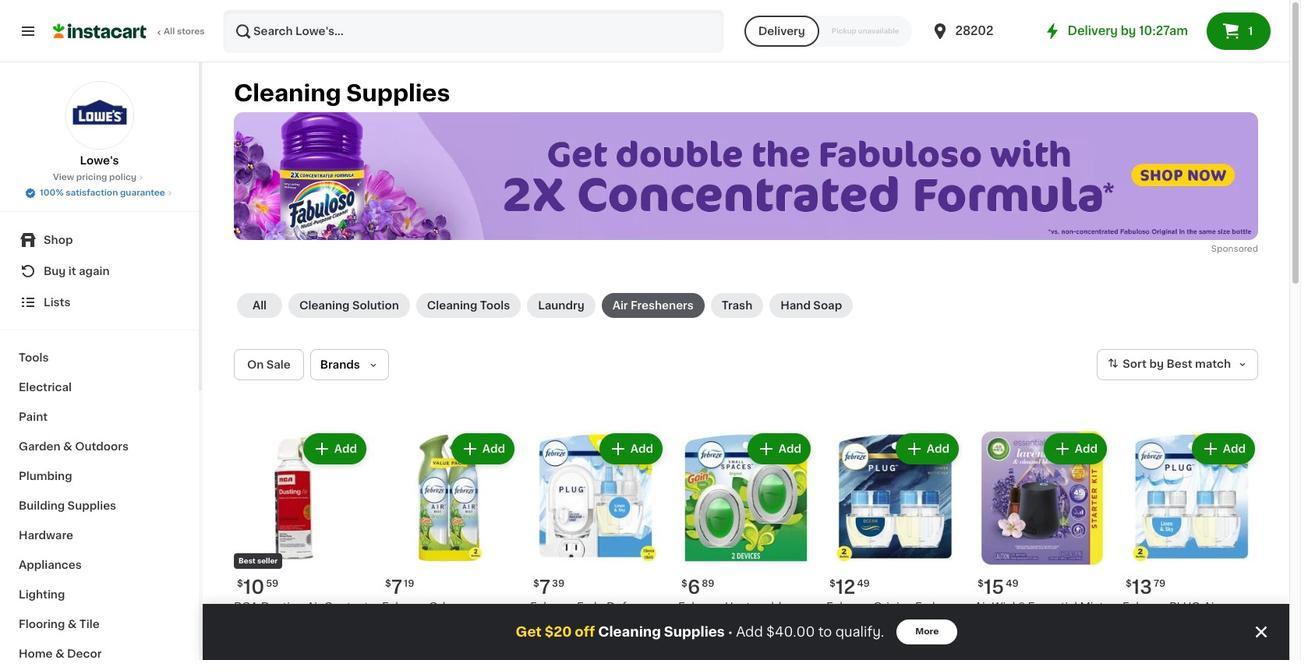Task type: locate. For each thing, give the bounding box(es) containing it.
0 vertical spatial defy
[[607, 602, 634, 613]]

49 inside $ 15 49
[[1006, 580, 1019, 589]]

$ left 19
[[385, 580, 392, 589]]

delivery for delivery
[[759, 26, 806, 37]]

$ 13 79
[[1126, 579, 1166, 597]]

1 7 from the left
[[392, 579, 403, 597]]

6 product group from the left
[[975, 431, 1111, 661]]

$ for $ 12 49
[[830, 580, 836, 589]]

lighting
[[19, 590, 65, 601]]

linen inside febreze plug air freshener, linen & sky
[[1183, 618, 1213, 629]]

defy
[[607, 602, 634, 613], [827, 618, 854, 629]]

odor- up spaces,
[[679, 618, 711, 629]]

79
[[1155, 580, 1166, 589]]

1 horizontal spatial best
[[1167, 359, 1193, 370]]

get $20 off cleaning supplies • add $40.00 to qualify.
[[516, 626, 885, 639]]

kit inside air wick® essential mist kit (diffuser + refill), lavender & almond blossom
[[975, 618, 990, 629]]

kit up the lavender
[[975, 618, 990, 629]]

0 horizontal spatial supplies
[[68, 501, 116, 512]]

fresheners
[[631, 301, 694, 311]]

1 vertical spatial linen
[[574, 649, 604, 660]]

1 horizontal spatial with
[[548, 649, 571, 660]]

0 horizontal spatial kit
[[530, 649, 545, 660]]

$ up to
[[830, 580, 836, 589]]

7 add button from the left
[[1194, 435, 1254, 464]]

4 product group from the left
[[679, 431, 814, 661]]

4 $ from the left
[[682, 580, 688, 589]]

0 horizontal spatial fade
[[577, 602, 604, 613]]

2 horizontal spatial supplies
[[664, 626, 725, 639]]

sky inside febreze plug air freshener, linen & sky
[[1228, 618, 1248, 629]]

freshener, down $ 13 79
[[1123, 618, 1181, 629]]

defy up starter
[[607, 602, 634, 613]]

tools left laundry
[[480, 301, 510, 311]]

paint
[[19, 412, 48, 423]]

★★★★★ for ★★★★★ (831)
[[530, 649, 585, 660]]

$ 10 59
[[237, 579, 279, 597]]

19
[[404, 580, 415, 589]]

1 vertical spatial sky
[[618, 649, 639, 660]]

kit down get
[[530, 649, 545, 660]]

$ inside $ 13 79
[[1126, 580, 1133, 589]]

best for best match
[[1167, 359, 1193, 370]]

1 horizontal spatial odor-
[[679, 618, 711, 629]]

2 fade from the left
[[916, 602, 943, 613]]

0 vertical spatial by
[[1121, 25, 1137, 37]]

49 right 12
[[858, 580, 870, 589]]

product group containing 13
[[1123, 431, 1259, 661]]

★★★★★ inside ★★★★★ (831)
[[530, 649, 585, 660]]

1 horizontal spatial fade
[[916, 602, 943, 613]]

6 $ from the left
[[978, 580, 984, 589]]

0 horizontal spatial by
[[1121, 25, 1137, 37]]

& inside febreze origins fade defy plug air freshener & odor eliminator, ocean,
[[885, 634, 894, 645]]

49 right 15 in the bottom right of the page
[[1006, 580, 1019, 589]]

28202 button
[[931, 9, 1025, 53]]

fade inside febreze origins fade defy plug air freshener & odor eliminator, ocean,
[[916, 602, 943, 613]]

7 left "39" on the left of the page
[[540, 579, 551, 597]]

2 horizontal spatial plug
[[1170, 602, 1201, 613]]

hand soap link
[[770, 294, 854, 318]]

$ for $ 7 39
[[534, 580, 540, 589]]

add button for $ 10 59
[[305, 435, 365, 464]]

Best match Sort by field
[[1098, 350, 1259, 381]]

spo
[[1212, 245, 1229, 254]]

febreze inside febreze plug air freshener, linen & sky
[[1123, 602, 1167, 613]]

12
[[836, 579, 856, 597]]

49 inside the $ 12 49
[[858, 580, 870, 589]]

1 horizontal spatial plug
[[856, 618, 888, 629]]

1 odor from the left
[[530, 634, 558, 645]]

4 febreze from the left
[[827, 602, 871, 613]]

air
[[613, 301, 628, 311], [307, 602, 322, 613], [975, 602, 990, 613], [1204, 602, 1219, 613], [446, 618, 460, 629], [565, 618, 579, 629], [891, 618, 905, 629], [729, 634, 744, 645]]

0 vertical spatial tools
[[480, 301, 510, 311]]

again
[[79, 266, 110, 277]]

defy up eliminator,
[[827, 618, 854, 629]]

0 horizontal spatial odor
[[530, 634, 558, 645]]

$ inside $ 15 49
[[978, 580, 984, 589]]

1 vertical spatial tools
[[19, 353, 49, 364]]

freshener, inside febreze unstopables odor-fighting small spaces, air freshener, fresh
[[747, 634, 804, 645]]

cleaning inside "link"
[[427, 301, 478, 311]]

$ for $ 6 89
[[682, 580, 688, 589]]

0 vertical spatial supplies
[[347, 82, 450, 105]]

4 add button from the left
[[749, 435, 810, 464]]

febreze down $ 13 79
[[1123, 602, 1167, 613]]

0 vertical spatial odor-
[[429, 602, 462, 613]]

all inside cleaning supplies main content
[[253, 301, 267, 311]]

15
[[984, 579, 1005, 597]]

eliminating
[[382, 618, 443, 629]]

with up original at the left of the page
[[442, 634, 465, 645]]

product group containing 6
[[679, 431, 814, 661]]

1 horizontal spatial all
[[253, 301, 267, 311]]

delivery button
[[745, 16, 820, 47]]

0 vertical spatial kit
[[975, 618, 990, 629]]

$
[[237, 580, 243, 589], [385, 580, 392, 589], [534, 580, 540, 589], [682, 580, 688, 589], [830, 580, 836, 589], [978, 580, 984, 589], [1126, 580, 1133, 589]]

0 vertical spatial linen
[[1183, 618, 1213, 629]]

1 horizontal spatial kit
[[975, 618, 990, 629]]

buy it again
[[44, 266, 110, 277]]

freshener, down small
[[747, 634, 804, 645]]

best left the seller
[[239, 558, 256, 565]]

0 horizontal spatial odor-
[[429, 602, 462, 613]]

0 horizontal spatial sky
[[618, 649, 639, 660]]

0 horizontal spatial with
[[442, 634, 465, 645]]

on sale
[[247, 360, 291, 371]]

cleaning for cleaning supplies
[[234, 82, 341, 105]]

5 febreze from the left
[[1123, 602, 1167, 613]]

6 add button from the left
[[1046, 435, 1106, 464]]

off
[[575, 626, 595, 639]]

add
[[334, 444, 357, 455], [483, 444, 505, 455], [631, 444, 654, 455], [779, 444, 802, 455], [927, 444, 950, 455], [1076, 444, 1098, 455], [1224, 444, 1247, 455], [737, 626, 764, 639]]

1 $ from the left
[[237, 580, 243, 589]]

febreze inside febreze odor- eliminating air freshener, with gain scent, original scent
[[382, 602, 426, 613]]

febreze up eliminating
[[382, 602, 426, 613]]

odor up ocean,
[[896, 634, 924, 645]]

$ left 79
[[1126, 580, 1133, 589]]

tools link
[[9, 343, 190, 373]]

sort by
[[1124, 359, 1165, 370]]

1 horizontal spatial 7
[[540, 579, 551, 597]]

spaces,
[[679, 634, 726, 645]]

odor up ★★★★★ (831)
[[530, 634, 558, 645]]

0 horizontal spatial tools
[[19, 353, 49, 364]]

delivery inside button
[[759, 26, 806, 37]]

odor- up eliminating
[[429, 602, 462, 613]]

5 $ from the left
[[830, 580, 836, 589]]

building supplies link
[[9, 491, 190, 521]]

defy inside febreze origins fade defy plug air freshener & odor eliminator, ocean,
[[827, 618, 854, 629]]

2 horizontal spatial freshener,
[[1123, 618, 1181, 629]]

0 vertical spatial sky
[[1228, 618, 1248, 629]]

1 horizontal spatial 49
[[1006, 580, 1019, 589]]

all
[[164, 27, 175, 36], [253, 301, 267, 311]]

product group
[[234, 431, 370, 661], [382, 431, 518, 661], [530, 431, 666, 661], [679, 431, 814, 661], [827, 431, 963, 661], [975, 431, 1111, 661], [1123, 431, 1259, 661]]

odor inside febreze fade defy plug air freshener & odor eliminator starter kit with linen & sky
[[530, 634, 558, 645]]

add button for $ 15 49
[[1046, 435, 1106, 464]]

best for best seller
[[239, 558, 256, 565]]

1 add button from the left
[[305, 435, 365, 464]]

7 left 19
[[392, 579, 403, 597]]

decor
[[67, 649, 102, 660]]

all link
[[237, 294, 282, 318]]

nsored
[[1229, 245, 1259, 254]]

$ inside '$ 7 39'
[[534, 580, 540, 589]]

$ inside the $ 6 89
[[682, 580, 688, 589]]

fade up off
[[577, 602, 604, 613]]

lists link
[[9, 287, 190, 318]]

& inside air wick® essential mist kit (diffuser + refill), lavender & almond blossom
[[1029, 634, 1038, 645]]

plug inside febreze plug air freshener, linen & sky
[[1170, 602, 1201, 613]]

+
[[1044, 618, 1051, 629]]

all up on
[[253, 301, 267, 311]]

2 vertical spatial supplies
[[664, 626, 725, 639]]

more button
[[897, 620, 958, 645]]

5 add button from the left
[[898, 435, 958, 464]]

0 vertical spatial all
[[164, 27, 175, 36]]

all for all
[[253, 301, 267, 311]]

cleaning inside get $20 off cleaning supplies • add $40.00 to qualify.
[[598, 626, 661, 639]]

2 7 from the left
[[540, 579, 551, 597]]

$ inside $ 10 59
[[237, 580, 243, 589]]

origins
[[874, 602, 913, 613]]

★★★★★
[[530, 649, 585, 660], [530, 649, 585, 660]]

febreze inside febreze fade defy plug air freshener & odor eliminator starter kit with linen & sky
[[530, 602, 574, 613]]

49 for 12
[[858, 580, 870, 589]]

add button
[[305, 435, 365, 464], [453, 435, 513, 464], [601, 435, 662, 464], [749, 435, 810, 464], [898, 435, 958, 464], [1046, 435, 1106, 464], [1194, 435, 1254, 464]]

freshener up eliminator,
[[827, 634, 882, 645]]

1 horizontal spatial supplies
[[347, 82, 450, 105]]

home & decor
[[19, 649, 102, 660]]

$ 7 19
[[385, 579, 415, 597]]

$ up the lavender
[[978, 580, 984, 589]]

air inside rca dusting air contact cleaner
[[307, 602, 322, 613]]

odor- inside febreze unstopables odor-fighting small spaces, air freshener, fresh
[[679, 618, 711, 629]]

0 vertical spatial freshener
[[582, 618, 637, 629]]

$ for $ 7 19
[[385, 580, 392, 589]]

0 horizontal spatial freshener,
[[382, 634, 440, 645]]

by inside field
[[1150, 359, 1165, 370]]

3 $ from the left
[[534, 580, 540, 589]]

1 vertical spatial kit
[[530, 649, 545, 660]]

tile
[[79, 619, 100, 630]]

add button for $ 7 39
[[601, 435, 662, 464]]

best seller
[[239, 558, 278, 565]]

$ inside the $ 12 49
[[830, 580, 836, 589]]

febreze inside febreze origins fade defy plug air freshener & odor eliminator, ocean,
[[827, 602, 871, 613]]

delivery
[[1068, 25, 1119, 37], [759, 26, 806, 37]]

1 horizontal spatial by
[[1150, 359, 1165, 370]]

scent
[[465, 649, 498, 660]]

$ left "39" on the left of the page
[[534, 580, 540, 589]]

$ inside $ 7 19
[[385, 580, 392, 589]]

0 horizontal spatial 7
[[392, 579, 403, 597]]

best inside product group
[[239, 558, 256, 565]]

add inside get $20 off cleaning supplies • add $40.00 to qualify.
[[737, 626, 764, 639]]

7 product group from the left
[[1123, 431, 1259, 661]]

0 horizontal spatial 49
[[858, 580, 870, 589]]

2 49 from the left
[[1006, 580, 1019, 589]]

original
[[420, 649, 463, 660]]

7 $ from the left
[[1126, 580, 1133, 589]]

plug inside febreze fade defy plug air freshener & odor eliminator starter kit with linen & sky
[[530, 618, 562, 629]]

buy
[[44, 266, 66, 277]]

electrical
[[19, 382, 72, 393]]

eliminator,
[[827, 649, 884, 660]]

$ up the rca
[[237, 580, 243, 589]]

1 vertical spatial by
[[1150, 359, 1165, 370]]

add for $ 7 19
[[483, 444, 505, 455]]

guarantee
[[120, 189, 165, 197]]

0 horizontal spatial freshener
[[582, 618, 637, 629]]

product group containing 12
[[827, 431, 963, 661]]

100% satisfaction guarantee button
[[24, 184, 175, 200]]

1 horizontal spatial odor
[[896, 634, 924, 645]]

supplies for cleaning supplies
[[347, 82, 450, 105]]

by right sort
[[1150, 359, 1165, 370]]

all left stores
[[164, 27, 175, 36]]

febreze for $ 12 49
[[827, 602, 871, 613]]

1 vertical spatial defy
[[827, 618, 854, 629]]

0 horizontal spatial defy
[[607, 602, 634, 613]]

febreze inside febreze unstopables odor-fighting small spaces, air freshener, fresh
[[679, 602, 723, 613]]

3 febreze from the left
[[679, 602, 723, 613]]

1 horizontal spatial linen
[[1183, 618, 1213, 629]]

1 vertical spatial odor-
[[679, 618, 711, 629]]

add for $ 6 89
[[779, 444, 802, 455]]

sale
[[267, 360, 291, 371]]

freshener inside febreze origins fade defy plug air freshener & odor eliminator, ocean,
[[827, 634, 882, 645]]

2 $ from the left
[[385, 580, 392, 589]]

freshener, inside febreze odor- eliminating air freshener, with gain scent, original scent
[[382, 634, 440, 645]]

lavender
[[975, 634, 1026, 645]]

$ left 89
[[682, 580, 688, 589]]

★★★★★ for ★★★★★
[[530, 649, 585, 660]]

appliances
[[19, 560, 82, 571]]

by left 10:27am
[[1121, 25, 1137, 37]]

odor-
[[429, 602, 462, 613], [679, 618, 711, 629]]

1 horizontal spatial freshener,
[[747, 634, 804, 645]]

1 horizontal spatial delivery
[[1068, 25, 1119, 37]]

best inside field
[[1167, 359, 1193, 370]]

1 horizontal spatial sky
[[1228, 618, 1248, 629]]

3 add button from the left
[[601, 435, 662, 464]]

product group containing 15
[[975, 431, 1111, 661]]

1 horizontal spatial tools
[[480, 301, 510, 311]]

0 horizontal spatial linen
[[574, 649, 604, 660]]

89
[[702, 580, 715, 589]]

air inside febreze odor- eliminating air freshener, with gain scent, original scent
[[446, 618, 460, 629]]

1 49 from the left
[[858, 580, 870, 589]]

None search field
[[223, 9, 724, 53]]

0 vertical spatial best
[[1167, 359, 1193, 370]]

tools up electrical
[[19, 353, 49, 364]]

freshener,
[[1123, 618, 1181, 629], [382, 634, 440, 645], [747, 634, 804, 645]]

odor inside febreze origins fade defy plug air freshener & odor eliminator, ocean,
[[896, 634, 924, 645]]

febreze down the $ 12 49
[[827, 602, 871, 613]]

fade up more
[[916, 602, 943, 613]]

small
[[759, 618, 797, 629]]

0 horizontal spatial plug
[[530, 618, 562, 629]]

6
[[688, 579, 701, 597]]

2 febreze from the left
[[530, 602, 574, 613]]

febreze down the $ 6 89
[[679, 602, 723, 613]]

best left match
[[1167, 359, 1193, 370]]

0 vertical spatial with
[[442, 634, 465, 645]]

all for all stores
[[164, 27, 175, 36]]

1 vertical spatial with
[[548, 649, 571, 660]]

stores
[[177, 27, 205, 36]]

1 horizontal spatial freshener
[[827, 634, 882, 645]]

0 horizontal spatial all
[[164, 27, 175, 36]]

1 febreze from the left
[[382, 602, 426, 613]]

best
[[1167, 359, 1193, 370], [239, 558, 256, 565]]

fade
[[577, 602, 604, 613], [916, 602, 943, 613]]

2 odor from the left
[[896, 634, 924, 645]]

2 add button from the left
[[453, 435, 513, 464]]

febreze down '$ 7 39'
[[530, 602, 574, 613]]

0 horizontal spatial delivery
[[759, 26, 806, 37]]

1 vertical spatial best
[[239, 558, 256, 565]]

1 horizontal spatial defy
[[827, 618, 854, 629]]

0 horizontal spatial best
[[239, 558, 256, 565]]

(831)
[[588, 649, 616, 660]]

5 product group from the left
[[827, 431, 963, 661]]

air inside air wick® essential mist kit (diffuser + refill), lavender & almond blossom
[[975, 602, 990, 613]]

home & decor link
[[9, 640, 190, 661]]

febreze plug air freshener, linen & sky
[[1123, 602, 1248, 629]]

freshener, down eliminating
[[382, 634, 440, 645]]

49
[[858, 580, 870, 589], [1006, 580, 1019, 589]]

freshener
[[582, 618, 637, 629], [827, 634, 882, 645]]

freshener up eliminator
[[582, 618, 637, 629]]

supplies
[[347, 82, 450, 105], [68, 501, 116, 512], [664, 626, 725, 639]]

1 vertical spatial freshener
[[827, 634, 882, 645]]

more
[[916, 628, 940, 637]]

1 fade from the left
[[577, 602, 604, 613]]

1 vertical spatial supplies
[[68, 501, 116, 512]]

1 vertical spatial all
[[253, 301, 267, 311]]

3 product group from the left
[[530, 431, 666, 661]]

1 product group from the left
[[234, 431, 370, 661]]

with down $20
[[548, 649, 571, 660]]



Task type: describe. For each thing, give the bounding box(es) containing it.
outdoors
[[75, 442, 129, 452]]

essential
[[1028, 602, 1078, 613]]

air inside febreze unstopables odor-fighting small spaces, air freshener, fresh
[[729, 634, 744, 645]]

$40.00
[[767, 626, 815, 639]]

fresh
[[679, 649, 709, 660]]

39
[[552, 580, 565, 589]]

10
[[243, 579, 265, 597]]

contact
[[324, 602, 369, 613]]

lowe's logo image
[[65, 81, 134, 150]]

by for sort
[[1150, 359, 1165, 370]]

flooring & tile link
[[9, 610, 190, 640]]

linen inside febreze fade defy plug air freshener & odor eliminator starter kit with linen & sky
[[574, 649, 604, 660]]

buy it again link
[[9, 256, 190, 287]]

ocean,
[[887, 649, 926, 660]]

hand soap
[[781, 301, 843, 311]]

get
[[516, 626, 542, 639]]

add for $ 10 59
[[334, 444, 357, 455]]

electrical link
[[9, 373, 190, 403]]

treatment tracker modal dialog
[[203, 605, 1290, 661]]

& inside febreze plug air freshener, linen & sky
[[1216, 618, 1225, 629]]

febreze unstopables odor-fighting small spaces, air freshener, fresh
[[679, 602, 804, 660]]

•
[[728, 626, 733, 639]]

instacart logo image
[[53, 22, 147, 41]]

fade inside febreze fade defy plug air freshener & odor eliminator starter kit with linen & sky
[[577, 602, 604, 613]]

air inside febreze fade defy plug air freshener & odor eliminator starter kit with linen & sky
[[565, 618, 579, 629]]

rca dusting air contact cleaner
[[234, 602, 369, 629]]

add button for $ 13 79
[[1194, 435, 1254, 464]]

paint link
[[9, 403, 190, 432]]

all stores link
[[53, 9, 206, 53]]

hardware
[[19, 530, 73, 541]]

1 button
[[1208, 12, 1272, 50]]

delivery by 10:27am
[[1068, 25, 1189, 37]]

28202
[[956, 25, 994, 37]]

cleaning supplies main content
[[203, 62, 1290, 661]]

delivery for delivery by 10:27am
[[1068, 25, 1119, 37]]

7 for $ 7 19
[[392, 579, 403, 597]]

flooring
[[19, 619, 65, 630]]

air fresheners
[[613, 301, 694, 311]]

plumbing link
[[9, 462, 190, 491]]

flooring & tile
[[19, 619, 100, 630]]

to
[[819, 626, 833, 639]]

59
[[266, 580, 279, 589]]

building supplies
[[19, 501, 116, 512]]

with inside febreze odor- eliminating air freshener, with gain scent, original scent
[[442, 634, 465, 645]]

add for $ 15 49
[[1076, 444, 1098, 455]]

sky inside febreze fade defy plug air freshener & odor eliminator starter kit with linen & sky
[[618, 649, 639, 660]]

best match
[[1167, 359, 1232, 370]]

tools inside tools link
[[19, 353, 49, 364]]

defy inside febreze fade defy plug air freshener & odor eliminator starter kit with linen & sky
[[607, 602, 634, 613]]

laundry
[[538, 301, 585, 311]]

by for delivery
[[1121, 25, 1137, 37]]

sort
[[1124, 359, 1148, 370]]

Search field
[[225, 11, 723, 51]]

supplies for building supplies
[[68, 501, 116, 512]]

lighting link
[[9, 580, 190, 610]]

hand
[[781, 301, 811, 311]]

$ for $ 13 79
[[1126, 580, 1133, 589]]

trash
[[722, 301, 753, 311]]

$ 6 89
[[682, 579, 715, 597]]

unstopables
[[725, 602, 795, 613]]

seller
[[257, 558, 278, 565]]

mist
[[1081, 602, 1105, 613]]

plug inside febreze origins fade defy plug air freshener & odor eliminator, ocean,
[[856, 618, 888, 629]]

gain
[[468, 634, 494, 645]]

scent,
[[382, 649, 417, 660]]

policy
[[109, 173, 137, 182]]

air inside febreze origins fade defy plug air freshener & odor eliminator, ocean,
[[891, 618, 905, 629]]

add for $ 13 79
[[1224, 444, 1247, 455]]

freshener inside febreze fade defy plug air freshener & odor eliminator starter kit with linen & sky
[[582, 618, 637, 629]]

soap
[[814, 301, 843, 311]]

air wick® essential mist kit (diffuser + refill), lavender & almond blossom
[[975, 602, 1105, 660]]

2 product group from the left
[[382, 431, 518, 661]]

refill),
[[1054, 618, 1088, 629]]

$ for $ 10 59
[[237, 580, 243, 589]]

cleaning tools link
[[416, 294, 521, 318]]

febreze for $ 7 19
[[382, 602, 426, 613]]

view pricing policy
[[53, 173, 137, 182]]

cleaning for cleaning solution
[[300, 301, 350, 311]]

$ for $ 15 49
[[978, 580, 984, 589]]

blossom
[[975, 649, 1023, 660]]

appliances link
[[9, 551, 190, 580]]

solution
[[353, 301, 399, 311]]

trash link
[[711, 294, 764, 318]]

cleaning supplies
[[234, 82, 450, 105]]

air fresheners link
[[602, 294, 705, 318]]

brands
[[320, 360, 360, 371]]

cleaning for cleaning tools
[[427, 301, 478, 311]]

add for $ 7 39
[[631, 444, 654, 455]]

(diffuser
[[993, 618, 1041, 629]]

on sale button
[[234, 350, 304, 381]]

add button for $ 7 19
[[453, 435, 513, 464]]

starter
[[619, 634, 656, 645]]

freshener, inside febreze plug air freshener, linen & sky
[[1123, 618, 1181, 629]]

• sponsored: fabuloso: get double the fabuloso with 2x concentrated formula. shop now. image
[[234, 112, 1259, 240]]

$20
[[545, 626, 572, 639]]

product group containing 10
[[234, 431, 370, 661]]

febreze for $ 13 79
[[1123, 602, 1167, 613]]

service type group
[[745, 16, 912, 47]]

laundry link
[[527, 294, 596, 318]]

air inside febreze plug air freshener, linen & sky
[[1204, 602, 1219, 613]]

all stores
[[164, 27, 205, 36]]

100% satisfaction guarantee
[[40, 189, 165, 197]]

lowe's link
[[65, 81, 134, 168]]

13
[[1133, 579, 1153, 597]]

add for $ 12 49
[[927, 444, 950, 455]]

on
[[247, 360, 264, 371]]

match
[[1196, 359, 1232, 370]]

febreze origins fade defy plug air freshener & odor eliminator, ocean, 
[[827, 602, 944, 661]]

febreze for $ 6 89
[[679, 602, 723, 613]]

wick®
[[993, 602, 1026, 613]]

kit inside febreze fade defy plug air freshener & odor eliminator starter kit with linen & sky
[[530, 649, 545, 660]]

with inside febreze fade defy plug air freshener & odor eliminator starter kit with linen & sky
[[548, 649, 571, 660]]

49 for 15
[[1006, 580, 1019, 589]]

febreze for $ 7 39
[[530, 602, 574, 613]]

odor- inside febreze odor- eliminating air freshener, with gain scent, original scent
[[429, 602, 462, 613]]

tools inside cleaning tools "link"
[[480, 301, 510, 311]]

it
[[68, 266, 76, 277]]

supplies inside get $20 off cleaning supplies • add $40.00 to qualify.
[[664, 626, 725, 639]]

add button for $ 6 89
[[749, 435, 810, 464]]

7 for $ 7 39
[[540, 579, 551, 597]]

almond
[[1040, 634, 1083, 645]]

dusting
[[261, 602, 304, 613]]

eliminator
[[561, 634, 616, 645]]

add button for $ 12 49
[[898, 435, 958, 464]]



Task type: vqa. For each thing, say whether or not it's contained in the screenshot.
chips to the right
no



